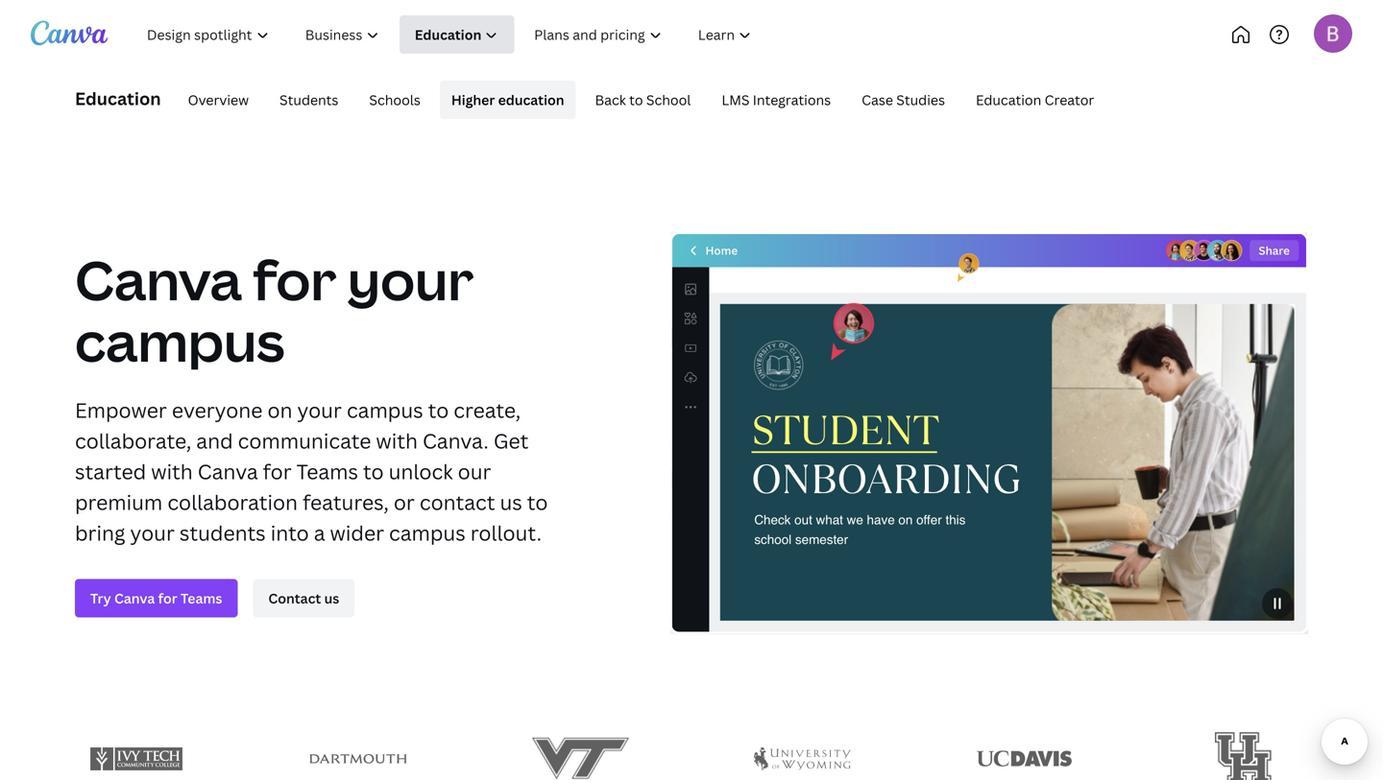 Task type: vqa. For each thing, say whether or not it's contained in the screenshot.
"Student Onboarding Check out what we have on offer this school semester"
yes



Task type: describe. For each thing, give the bounding box(es) containing it.
offer inside student onboarding check out what we have on offer this school semester
[[916, 513, 942, 528]]

case
[[862, 91, 893, 109]]

get
[[494, 427, 529, 455]]

campus inside canva for your campus
[[75, 304, 285, 378]]

into
[[271, 520, 309, 547]]

studies
[[896, 91, 945, 109]]

for inside empower everyone on your campus to create, collaborate, and communicate with canva. get started with canva for teams to unlock our premium collaboration features, or contact us to bring your students into a wider campus rollout.
[[263, 458, 292, 486]]

canva inside canva for your campus
[[75, 243, 242, 316]]

try
[[90, 590, 111, 608]]

case studies link
[[850, 81, 957, 119]]

integrations
[[753, 91, 831, 109]]

1 horizontal spatial with
[[376, 427, 418, 455]]

empower everyone on your campus to create, collaborate, and communicate with canva. get started with canva for teams to unlock our premium collaboration features, or contact us to bring your students into a wider campus rollout.
[[75, 397, 548, 547]]

we inside check out what we have on offer this school semester ben
[[847, 513, 863, 528]]

what inside check out what we have on offer this school semester ben
[[816, 513, 843, 528]]

ben
[[963, 494, 980, 507]]

we inside student onboarding check out what we have on offer this school semester
[[847, 513, 863, 528]]

students
[[280, 91, 338, 109]]

overview link
[[176, 81, 260, 119]]

on inside check out what we have on offer this school semester ben
[[898, 513, 913, 528]]

teams inside the try canva for teams button
[[181, 590, 222, 608]]

to up features,
[[363, 458, 384, 486]]

canva inside empower everyone on your campus to create, collaborate, and communicate with canva. get started with canva for teams to unlock our premium collaboration features, or contact us to bring your students into a wider campus rollout.
[[198, 458, 258, 486]]

lms integrations
[[722, 91, 831, 109]]

student for student onboarding check out what we have on offer this school semester
[[752, 402, 939, 459]]

unlock
[[389, 458, 453, 486]]

your inside canva for your campus
[[347, 243, 474, 316]]

students link
[[268, 81, 350, 119]]

student for student onboarding
[[752, 402, 939, 459]]

offer inside check out what we have on offer this school semester ben
[[916, 513, 942, 528]]

canva for your campus
[[75, 243, 474, 378]]

case studies
[[862, 91, 945, 109]]

on inside student onboarding check out what we have on offer this school semester
[[898, 513, 913, 528]]

for inside button
[[158, 590, 177, 608]]

contact
[[268, 590, 321, 608]]

lms integrations link
[[710, 81, 843, 119]]

check inside check out what we have on offer this school semester ben
[[754, 513, 791, 528]]

to up rollout.
[[527, 489, 548, 516]]

what inside student onboarding check out what we have on offer this school semester
[[816, 513, 843, 528]]

higher
[[451, 91, 495, 109]]

onboarding for student onboarding check out what we have on offer this school semester
[[752, 451, 1021, 508]]

lms
[[722, 91, 750, 109]]

to right back
[[629, 91, 643, 109]]

school inside check out what we have on offer this school semester ben
[[754, 532, 792, 547]]

contact us link
[[253, 580, 355, 618]]

have inside student onboarding check out what we have on offer this school semester
[[867, 513, 895, 528]]

and
[[196, 427, 233, 455]]

1 horizontal spatial your
[[297, 397, 342, 424]]

create,
[[454, 397, 521, 424]]

collaborate,
[[75, 427, 191, 455]]

try canva for teams button
[[75, 580, 238, 618]]

top level navigation element
[[131, 15, 833, 54]]

back to school
[[595, 91, 691, 109]]

university of houston image
[[1215, 719, 1278, 781]]

overview
[[188, 91, 249, 109]]

check out what we have on offer this school semester ben
[[754, 494, 980, 547]]

out inside student onboarding check out what we have on offer this school semester
[[794, 513, 812, 528]]

student onboarding check out what we have on offer this school semester
[[752, 402, 1021, 547]]

everyone
[[172, 397, 263, 424]]



Task type: locate. For each thing, give the bounding box(es) containing it.
contact
[[420, 489, 495, 516]]

university of wyoming image
[[754, 740, 851, 780]]

we
[[847, 513, 863, 528], [847, 513, 863, 528]]

education
[[498, 91, 564, 109]]

check inside student onboarding check out what we have on offer this school semester
[[754, 513, 791, 528]]

1 vertical spatial your
[[297, 397, 342, 424]]

menu bar
[[169, 81, 1106, 119]]

semester inside student onboarding check out what we have on offer this school semester
[[795, 532, 848, 547]]

virginia tech image
[[532, 716, 629, 781]]

0 vertical spatial with
[[376, 427, 418, 455]]

this inside student onboarding check out what we have on offer this school semester
[[946, 513, 966, 528]]

canva inside button
[[114, 590, 155, 608]]

school
[[646, 91, 691, 109]]

0 vertical spatial us
[[500, 489, 522, 516]]

student
[[752, 402, 939, 459], [752, 402, 939, 459]]

education
[[75, 87, 161, 110], [976, 91, 1041, 109]]

onboarding for student onboarding
[[752, 451, 1021, 508]]

0 vertical spatial for
[[253, 243, 336, 316]]

out
[[794, 513, 812, 528], [794, 513, 812, 528]]

premium
[[75, 489, 163, 516]]

features,
[[303, 489, 389, 516]]

started
[[75, 458, 146, 486]]

back to school link
[[584, 81, 702, 119]]

campus up everyone
[[75, 304, 285, 378]]

0 vertical spatial your
[[347, 243, 474, 316]]

try canva for teams
[[90, 590, 222, 608]]

0 vertical spatial canva
[[75, 243, 242, 316]]

creator
[[1045, 91, 1094, 109]]

1 horizontal spatial teams
[[296, 458, 358, 486]]

higher education link
[[440, 81, 576, 119]]

this
[[946, 513, 966, 528], [946, 513, 966, 528]]

semester inside check out what we have on offer this school semester ben
[[795, 532, 848, 547]]

campus down or
[[389, 520, 466, 547]]

have inside check out what we have on offer this school semester ben
[[867, 513, 895, 528]]

education for education creator
[[976, 91, 1041, 109]]

on
[[267, 397, 292, 424], [898, 513, 913, 528], [898, 513, 913, 528]]

us up rollout.
[[500, 489, 522, 516]]

students
[[180, 520, 266, 547]]

education for education
[[75, 87, 161, 110]]

for inside canva for your campus
[[253, 243, 336, 316]]

offer
[[916, 513, 942, 528], [916, 513, 942, 528]]

education creator link
[[964, 81, 1106, 119]]

canva.
[[423, 427, 489, 455]]

teams up features,
[[296, 458, 358, 486]]

0 vertical spatial teams
[[296, 458, 358, 486]]

student inside student onboarding
[[752, 402, 939, 459]]

teams down 'students'
[[181, 590, 222, 608]]

have
[[867, 513, 895, 528], [867, 513, 895, 528]]

with down the collaborate,
[[151, 458, 193, 486]]

schools
[[369, 91, 421, 109]]

check
[[754, 513, 791, 528], [754, 513, 791, 528]]

schools link
[[358, 81, 432, 119]]

2 vertical spatial for
[[158, 590, 177, 608]]

with
[[376, 427, 418, 455], [151, 458, 193, 486]]

0 horizontal spatial with
[[151, 458, 193, 486]]

for
[[253, 243, 336, 316], [263, 458, 292, 486], [158, 590, 177, 608]]

uc davis image
[[976, 742, 1073, 777]]

a
[[314, 520, 325, 547]]

dartmouth image
[[310, 745, 407, 775]]

our
[[458, 458, 491, 486]]

teams
[[296, 458, 358, 486], [181, 590, 222, 608]]

contact us
[[268, 590, 339, 608]]

what
[[816, 513, 843, 528], [816, 513, 843, 528]]

rollout.
[[470, 520, 542, 547]]

higher education
[[451, 91, 564, 109]]

or
[[394, 489, 415, 516]]

with up unlock
[[376, 427, 418, 455]]

2 horizontal spatial your
[[347, 243, 474, 316]]

canva
[[75, 243, 242, 316], [198, 458, 258, 486], [114, 590, 155, 608]]

0 horizontal spatial education
[[75, 87, 161, 110]]

2 vertical spatial campus
[[389, 520, 466, 547]]

campus up unlock
[[347, 397, 423, 424]]

out inside check out what we have on offer this school semester ben
[[794, 513, 812, 528]]

menu bar containing overview
[[169, 81, 1106, 119]]

school
[[754, 532, 792, 547], [754, 532, 792, 547]]

back
[[595, 91, 626, 109]]

school inside student onboarding check out what we have on offer this school semester
[[754, 532, 792, 547]]

1 vertical spatial us
[[324, 590, 339, 608]]

onboarding
[[752, 451, 1021, 508], [752, 451, 1021, 508]]

semester
[[795, 532, 848, 547], [795, 532, 848, 547]]

1 vertical spatial canva
[[198, 458, 258, 486]]

communicate
[[238, 427, 371, 455]]

0 horizontal spatial your
[[130, 520, 175, 547]]

2 vertical spatial your
[[130, 520, 175, 547]]

to
[[629, 91, 643, 109], [428, 397, 449, 424], [363, 458, 384, 486], [527, 489, 548, 516]]

student onboarding
[[752, 402, 1021, 508]]

empower
[[75, 397, 167, 424]]

wider
[[330, 520, 384, 547]]

1 vertical spatial teams
[[181, 590, 222, 608]]

us inside empower everyone on your campus to create, collaborate, and communicate with canva. get started with canva for teams to unlock our premium collaboration features, or contact us to bring your students into a wider campus rollout.
[[500, 489, 522, 516]]

1 horizontal spatial education
[[976, 91, 1041, 109]]

us right contact
[[324, 590, 339, 608]]

us
[[500, 489, 522, 516], [324, 590, 339, 608]]

on inside empower everyone on your campus to create, collaborate, and communicate with canva. get started with canva for teams to unlock our premium collaboration features, or contact us to bring your students into a wider campus rollout.
[[267, 397, 292, 424]]

0 horizontal spatial teams
[[181, 590, 222, 608]]

0 horizontal spatial us
[[324, 590, 339, 608]]

collaboration
[[167, 489, 298, 516]]

1 vertical spatial with
[[151, 458, 193, 486]]

ivy tech image
[[88, 740, 185, 780]]

1 horizontal spatial us
[[500, 489, 522, 516]]

1 vertical spatial campus
[[347, 397, 423, 424]]

to up canva.
[[428, 397, 449, 424]]

education creator
[[976, 91, 1094, 109]]

this inside check out what we have on offer this school semester ben
[[946, 513, 966, 528]]

2 vertical spatial canva
[[114, 590, 155, 608]]

student inside student onboarding check out what we have on offer this school semester
[[752, 402, 939, 459]]

campus
[[75, 304, 285, 378], [347, 397, 423, 424], [389, 520, 466, 547]]

your
[[347, 243, 474, 316], [297, 397, 342, 424], [130, 520, 175, 547]]

0 vertical spatial campus
[[75, 304, 285, 378]]

teams inside empower everyone on your campus to create, collaborate, and communicate with canva. get started with canva for teams to unlock our premium collaboration features, or contact us to bring your students into a wider campus rollout.
[[296, 458, 358, 486]]

bring
[[75, 520, 125, 547]]

1 vertical spatial for
[[263, 458, 292, 486]]



